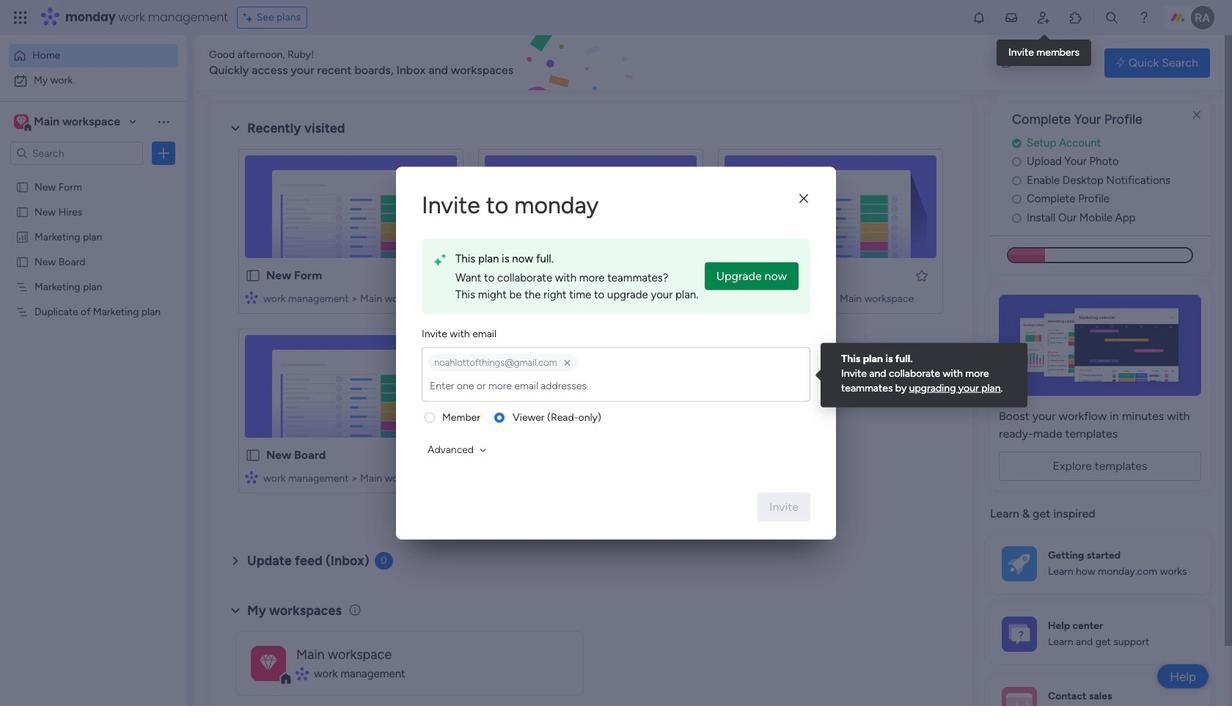 Task type: vqa. For each thing, say whether or not it's contained in the screenshot.
Workspace icon
yes



Task type: locate. For each thing, give the bounding box(es) containing it.
quick search results list box
[[227, 137, 955, 511]]

2 circle o image from the top
[[1013, 194, 1022, 205]]

help center element
[[991, 605, 1211, 664]]

public board image
[[15, 205, 29, 219], [245, 268, 261, 284], [725, 268, 741, 284]]

circle o image
[[1013, 175, 1022, 186], [1013, 213, 1022, 224]]

search everything image
[[1105, 10, 1120, 25]]

circle o image
[[1013, 157, 1022, 168], [1013, 194, 1022, 205]]

workspace image
[[14, 114, 29, 130]]

angle down image
[[480, 445, 487, 456]]

0 vertical spatial component image
[[485, 291, 498, 304]]

0 horizontal spatial component image
[[245, 291, 258, 304]]

2 vertical spatial component image
[[296, 668, 309, 681]]

1 component image from the left
[[245, 291, 258, 304]]

invite members image
[[1037, 10, 1052, 25]]

v2 bolt switch image
[[1117, 55, 1126, 71]]

Search in workspace field
[[31, 145, 123, 162]]

2 horizontal spatial public board image
[[725, 268, 741, 284]]

workspace image
[[16, 114, 26, 130], [251, 646, 286, 681], [260, 651, 277, 677]]

1 vertical spatial option
[[9, 69, 178, 92]]

close my workspaces image
[[227, 602, 244, 620]]

2 circle o image from the top
[[1013, 213, 1022, 224]]

monday marketplace image
[[1069, 10, 1084, 25]]

1 horizontal spatial component image
[[725, 291, 738, 304]]

component image
[[245, 291, 258, 304], [725, 291, 738, 304]]

0 vertical spatial circle o image
[[1013, 157, 1022, 168]]

check circle image
[[1013, 138, 1022, 149]]

0 vertical spatial circle o image
[[1013, 175, 1022, 186]]

workspace selection element
[[14, 113, 123, 132]]

1 vertical spatial circle o image
[[1013, 194, 1022, 205]]

public board image
[[15, 180, 29, 194], [15, 255, 29, 269], [485, 268, 501, 284], [245, 448, 261, 464]]

templates image image
[[1004, 295, 1198, 396]]

add to favorites image for public board icon for second component icon from right
[[435, 268, 450, 283]]

option
[[9, 44, 178, 68], [9, 69, 178, 92], [0, 174, 187, 176]]

1 horizontal spatial public board image
[[245, 268, 261, 284]]

0 horizontal spatial component image
[[245, 471, 258, 484]]

1 vertical spatial circle o image
[[1013, 213, 1022, 224]]

select product image
[[13, 10, 28, 25]]

1 horizontal spatial component image
[[296, 668, 309, 681]]

v2 user feedback image
[[1003, 54, 1014, 71]]

list box
[[0, 171, 187, 522]]

1 vertical spatial component image
[[245, 471, 258, 484]]

getting started element
[[991, 535, 1211, 594]]

public board image for 2nd component icon from left
[[725, 268, 741, 284]]

2 component image from the left
[[725, 291, 738, 304]]

add to favorites image
[[435, 268, 450, 283], [915, 268, 930, 283], [435, 448, 450, 463]]

component image
[[485, 291, 498, 304], [245, 471, 258, 484], [296, 668, 309, 681]]

Enter one or more email addresses text field
[[426, 372, 807, 401]]



Task type: describe. For each thing, give the bounding box(es) containing it.
1 circle o image from the top
[[1013, 175, 1022, 186]]

update feed image
[[1005, 10, 1019, 25]]

close image
[[800, 193, 809, 204]]

help image
[[1137, 10, 1152, 25]]

remove noahlottofthings@gmail.com image
[[565, 359, 571, 367]]

see plans image
[[243, 10, 257, 26]]

0 horizontal spatial public board image
[[15, 205, 29, 219]]

0 element
[[375, 553, 393, 570]]

close recently visited image
[[227, 120, 244, 137]]

1 circle o image from the top
[[1013, 157, 1022, 168]]

add to favorites image for public board icon corresponding to 2nd component icon from left
[[915, 268, 930, 283]]

upgrade stars new image
[[434, 250, 447, 270]]

public board image for second component icon from right
[[245, 268, 261, 284]]

ruby anderson image
[[1192, 6, 1215, 29]]

open update feed (inbox) image
[[227, 553, 244, 570]]

contact sales element
[[991, 676, 1211, 707]]

public dashboard image
[[15, 230, 29, 244]]

2 horizontal spatial component image
[[485, 291, 498, 304]]

notifications image
[[972, 10, 987, 25]]

0 vertical spatial option
[[9, 44, 178, 68]]

dapulse x slim image
[[1189, 106, 1206, 124]]

2 vertical spatial option
[[0, 174, 187, 176]]



